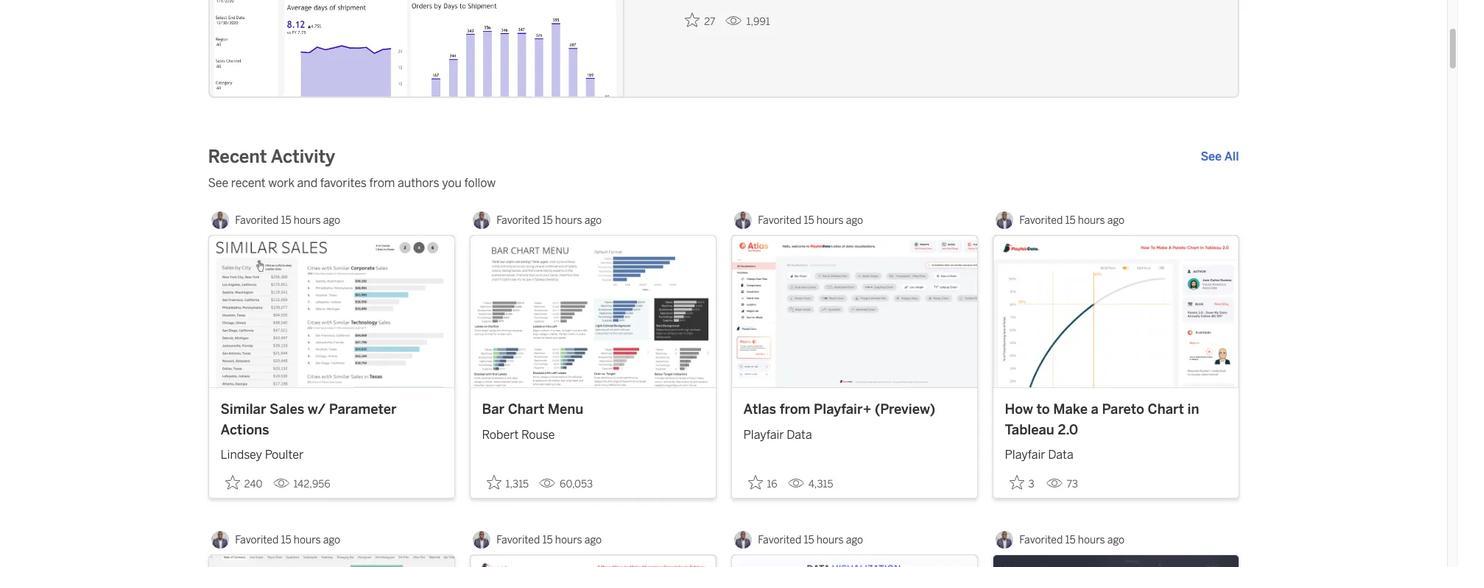 Task type: describe. For each thing, give the bounding box(es) containing it.
see for see recent work and favorites from authors you follow
[[208, 176, 229, 190]]

4,315
[[809, 478, 834, 491]]

how
[[1005, 402, 1033, 418]]

how to make a pareto chart in tableau 2.0
[[1005, 402, 1200, 438]]

to
[[1037, 402, 1050, 418]]

73 views element
[[1041, 473, 1084, 497]]

parameter
[[329, 402, 397, 418]]

lindsey poulter
[[221, 448, 304, 462]]

a
[[1091, 402, 1099, 418]]

(preview)
[[875, 402, 936, 418]]

playfair data link for a
[[1005, 441, 1227, 464]]

recent
[[208, 146, 267, 167]]

menu
[[548, 402, 584, 418]]

you
[[442, 176, 462, 190]]

in
[[1188, 402, 1200, 418]]

1,315
[[506, 478, 529, 491]]

3
[[1029, 478, 1035, 491]]

60,053
[[560, 478, 593, 491]]

73
[[1067, 478, 1078, 491]]

work
[[268, 176, 295, 190]]

see all link
[[1201, 148, 1239, 166]]

actions
[[221, 422, 269, 438]]

1,991
[[747, 15, 770, 28]]

tableau
[[1005, 422, 1055, 438]]

playfair for atlas from playfair+ (preview)
[[744, 428, 784, 442]]

w/
[[308, 402, 326, 418]]

robert
[[482, 428, 519, 442]]

playfair for how to make a pareto chart in tableau 2.0
[[1005, 448, 1046, 462]]

recent activity heading
[[208, 145, 335, 169]]

data for to
[[1048, 448, 1074, 462]]

bar chart menu link
[[482, 400, 704, 421]]

bar chart menu
[[482, 402, 584, 418]]

recent activity
[[208, 146, 335, 167]]

chart inside how to make a pareto chart in tableau 2.0
[[1148, 402, 1185, 418]]

2.0
[[1058, 422, 1079, 438]]

see recent work and favorites from authors you follow
[[208, 176, 496, 190]]

lindsey poulter link
[[221, 441, 442, 464]]



Task type: locate. For each thing, give the bounding box(es) containing it.
similar
[[221, 402, 266, 418]]

1 horizontal spatial from
[[780, 402, 811, 418]]

16
[[767, 478, 778, 491]]

1 horizontal spatial playfair data link
[[1005, 441, 1227, 464]]

see inside "link"
[[1201, 150, 1222, 164]]

activity
[[271, 146, 335, 167]]

playfair data link
[[744, 421, 965, 444], [1005, 441, 1227, 464]]

playfair
[[744, 428, 784, 442], [1005, 448, 1046, 462]]

hours
[[294, 214, 321, 227], [555, 214, 582, 227], [817, 214, 844, 227], [1078, 214, 1105, 227], [294, 534, 321, 547], [555, 534, 582, 547], [817, 534, 844, 547], [1078, 534, 1105, 547]]

atlas
[[744, 402, 777, 418]]

tich mabiza image for how to make a pareto chart in tableau 2.0
[[996, 211, 1014, 229]]

playfair data
[[744, 428, 812, 442], [1005, 448, 1074, 462]]

robert rouse
[[482, 428, 555, 442]]

make
[[1054, 402, 1088, 418]]

see recent work and favorites from authors you follow element
[[208, 175, 1239, 192]]

add favorite button containing 27
[[681, 8, 720, 32]]

tich mabiza image
[[212, 211, 229, 229], [473, 211, 491, 229], [473, 531, 491, 549], [735, 531, 752, 549], [996, 531, 1014, 549]]

bar
[[482, 402, 505, 418]]

add favorite button left 73
[[1005, 471, 1041, 495]]

0 vertical spatial playfair data
[[744, 428, 812, 442]]

1 chart from the left
[[508, 402, 544, 418]]

playfair down atlas
[[744, 428, 784, 442]]

chart up robert rouse
[[508, 402, 544, 418]]

Add Favorite button
[[681, 8, 720, 32], [1005, 471, 1041, 495]]

from
[[369, 176, 395, 190], [780, 402, 811, 418]]

1 horizontal spatial playfair data
[[1005, 448, 1074, 462]]

tich mabiza image for atlas from playfair+ (preview)
[[735, 211, 752, 229]]

1 horizontal spatial tich mabiza image
[[735, 211, 752, 229]]

15
[[281, 214, 291, 227], [543, 214, 553, 227], [804, 214, 815, 227], [1066, 214, 1076, 227], [281, 534, 291, 547], [543, 534, 553, 547], [804, 534, 815, 547], [1066, 534, 1076, 547]]

lindsey
[[221, 448, 262, 462]]

playfair data link down playfair+
[[744, 421, 965, 444]]

Add Favorite button
[[744, 471, 782, 495]]

Add Favorite button
[[482, 471, 533, 495]]

poulter
[[265, 448, 304, 462]]

see all
[[1201, 150, 1239, 164]]

0 horizontal spatial see
[[208, 176, 229, 190]]

1 horizontal spatial data
[[1048, 448, 1074, 462]]

playfair data for to
[[1005, 448, 1074, 462]]

see for see all
[[1201, 150, 1222, 164]]

all
[[1225, 150, 1239, 164]]

pareto
[[1102, 402, 1145, 418]]

see left "recent"
[[208, 176, 229, 190]]

recent
[[231, 176, 266, 190]]

see all recent activity element
[[1201, 148, 1239, 166]]

142,956
[[294, 478, 331, 491]]

see
[[1201, 150, 1222, 164], [208, 176, 229, 190]]

data down 2.0
[[1048, 448, 1074, 462]]

240
[[244, 478, 263, 491]]

tich mabiza image
[[735, 211, 752, 229], [996, 211, 1014, 229], [212, 531, 229, 549]]

0 horizontal spatial playfair data
[[744, 428, 812, 442]]

0 vertical spatial add favorite button
[[681, 8, 720, 32]]

similar sales w/ parameter actions link
[[221, 400, 442, 441]]

data down atlas from playfair+ (preview) at the bottom right of page
[[787, 428, 812, 442]]

1 horizontal spatial add favorite button
[[1005, 471, 1041, 495]]

favorites
[[320, 176, 367, 190]]

similar sales w/ parameter actions
[[221, 402, 397, 438]]

2 chart from the left
[[1148, 402, 1185, 418]]

data
[[787, 428, 812, 442], [1048, 448, 1074, 462]]

2 horizontal spatial tich mabiza image
[[996, 211, 1014, 229]]

1 horizontal spatial playfair
[[1005, 448, 1046, 462]]

1 horizontal spatial see
[[1201, 150, 1222, 164]]

rouse
[[522, 428, 555, 442]]

authors
[[398, 176, 440, 190]]

1 vertical spatial playfair data
[[1005, 448, 1074, 462]]

atlas from playfair+ (preview) link
[[744, 400, 965, 421]]

0 horizontal spatial playfair data link
[[744, 421, 965, 444]]

how to make a pareto chart in tableau 2.0 link
[[1005, 400, 1227, 441]]

1 vertical spatial data
[[1048, 448, 1074, 462]]

0 vertical spatial playfair
[[744, 428, 784, 442]]

favorited
[[235, 214, 279, 227], [497, 214, 540, 227], [758, 214, 802, 227], [1020, 214, 1063, 227], [235, 534, 279, 547], [497, 534, 540, 547], [758, 534, 802, 547], [1020, 534, 1063, 547]]

chart left in
[[1148, 402, 1185, 418]]

0 vertical spatial from
[[369, 176, 395, 190]]

1 horizontal spatial chart
[[1148, 402, 1185, 418]]

playfair data link for (preview)
[[744, 421, 965, 444]]

from left authors
[[369, 176, 395, 190]]

playfair+
[[814, 402, 872, 418]]

27
[[704, 15, 716, 28]]

60,053 views element
[[533, 473, 599, 497]]

chart
[[508, 402, 544, 418], [1148, 402, 1185, 418]]

and
[[297, 176, 318, 190]]

follow
[[464, 176, 496, 190]]

0 horizontal spatial add favorite button
[[681, 8, 720, 32]]

playfair data for from
[[744, 428, 812, 442]]

0 horizontal spatial tich mabiza image
[[212, 531, 229, 549]]

atlas from playfair+ (preview)
[[744, 402, 936, 418]]

see left all
[[1201, 150, 1222, 164]]

data for from
[[787, 428, 812, 442]]

4,315 views element
[[782, 473, 839, 497]]

0 horizontal spatial chart
[[508, 402, 544, 418]]

ago
[[323, 214, 340, 227], [585, 214, 602, 227], [846, 214, 863, 227], [1108, 214, 1125, 227], [323, 534, 340, 547], [585, 534, 602, 547], [846, 534, 863, 547], [1108, 534, 1125, 547]]

1,991 views element
[[720, 10, 776, 34]]

add favorite button left the 1,991
[[681, 8, 720, 32]]

playfair down tableau
[[1005, 448, 1046, 462]]

playfair data down tableau
[[1005, 448, 1074, 462]]

142,956 views element
[[267, 473, 336, 497]]

from right atlas
[[780, 402, 811, 418]]

Add Favorite button
[[221, 471, 267, 495]]

playfair data link down how to make a pareto chart in tableau 2.0
[[1005, 441, 1227, 464]]

sales
[[270, 402, 304, 418]]

1 vertical spatial from
[[780, 402, 811, 418]]

0 horizontal spatial from
[[369, 176, 395, 190]]

workbook thumbnail image
[[209, 236, 454, 388], [470, 236, 716, 388], [732, 236, 977, 388], [993, 236, 1239, 388], [209, 556, 454, 567], [470, 556, 716, 567], [732, 556, 977, 567], [993, 556, 1239, 567]]

0 horizontal spatial data
[[787, 428, 812, 442]]

0 horizontal spatial playfair
[[744, 428, 784, 442]]

favorited 15 hours ago
[[235, 214, 340, 227], [497, 214, 602, 227], [758, 214, 863, 227], [1020, 214, 1125, 227], [235, 534, 340, 547], [497, 534, 602, 547], [758, 534, 863, 547], [1020, 534, 1125, 547]]

1 vertical spatial add favorite button
[[1005, 471, 1041, 495]]

add favorite button for 1,991
[[681, 8, 720, 32]]

add favorite button containing 3
[[1005, 471, 1041, 495]]

playfair data down atlas
[[744, 428, 812, 442]]

0 vertical spatial data
[[787, 428, 812, 442]]

add favorite button for 73
[[1005, 471, 1041, 495]]

0 vertical spatial see
[[1201, 150, 1222, 164]]

robert rouse link
[[482, 421, 704, 444]]

1 vertical spatial playfair
[[1005, 448, 1046, 462]]

1 vertical spatial see
[[208, 176, 229, 190]]



Task type: vqa. For each thing, say whether or not it's contained in the screenshot.
W/
yes



